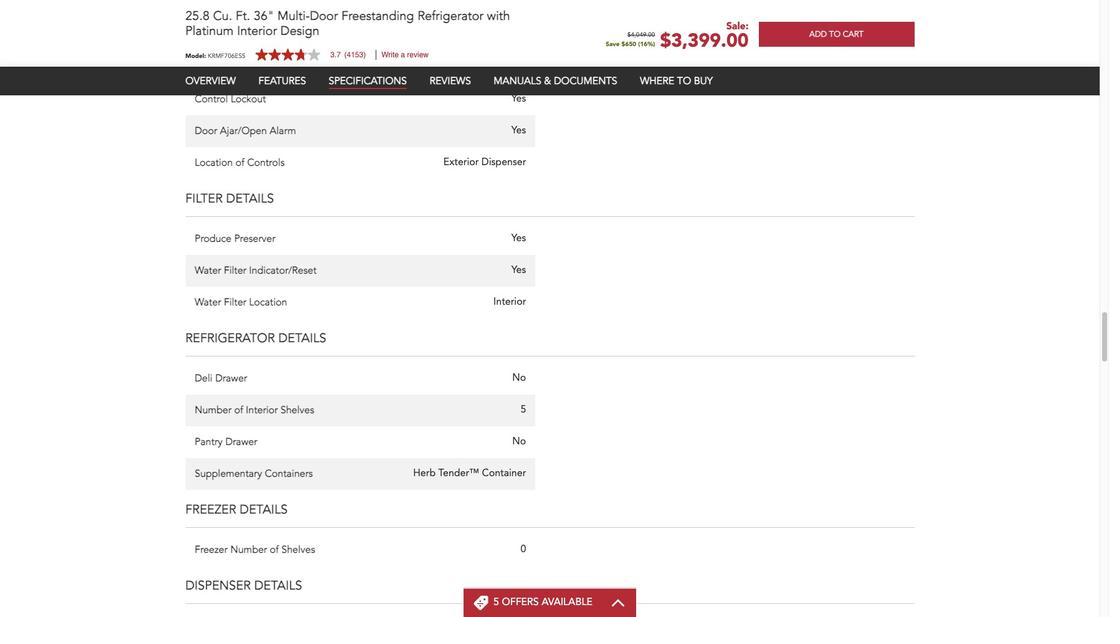 Task type: describe. For each thing, give the bounding box(es) containing it.
&
[[544, 74, 551, 88]]

save
[[606, 40, 620, 48]]

air
[[195, 29, 207, 43]]

filter for air filter indicator/reset
[[210, 29, 233, 43]]

details for freezer details
[[240, 501, 288, 518]]

water for water filter location
[[195, 296, 221, 309]]

specifications
[[329, 74, 407, 88]]

overview
[[185, 74, 236, 88]]

exterior dispenser
[[444, 158, 526, 168]]

where
[[640, 74, 675, 88]]

platinum
[[185, 22, 234, 39]]

write
[[382, 50, 399, 59]]

features
[[259, 74, 306, 88]]

yes for control lockout
[[512, 94, 526, 104]]

of for location
[[236, 156, 245, 170]]

1 vertical spatial interior
[[494, 298, 526, 308]]

manuals & documents
[[494, 74, 618, 88]]

to
[[678, 74, 692, 88]]

to
[[830, 29, 841, 40]]

water filter indicator/reset
[[195, 264, 317, 278]]

documents
[[554, 74, 618, 88]]

add to cart button
[[759, 22, 915, 47]]

5 for 5 offers available
[[494, 598, 499, 608]]

herb tender™ container
[[414, 469, 526, 479]]

sale: $3,399.00
[[660, 19, 749, 53]]

add to cart
[[810, 29, 864, 40]]

2 vertical spatial of
[[270, 543, 279, 557]]

model:
[[185, 52, 206, 60]]

sale:
[[727, 19, 749, 33]]

reviews link
[[430, 74, 471, 88]]

control lockout
[[195, 92, 266, 106]]

where to buy
[[640, 74, 713, 88]]

0 vertical spatial number
[[195, 404, 232, 417]]

ajar/open
[[220, 124, 267, 138]]

shelves for number of interior shelves
[[281, 404, 314, 417]]

cart
[[843, 29, 864, 40]]

0 vertical spatial dispenser
[[482, 158, 526, 168]]

(16%)
[[639, 40, 655, 48]]

containers
[[265, 467, 313, 481]]

ft.
[[236, 7, 250, 24]]

preserver
[[234, 232, 276, 246]]

$4,049.00 save $650 (16%)
[[606, 32, 655, 48]]

door inside 25.8 cu. ft. 36" multi-door freestanding refrigerator with platinum interior design
[[310, 7, 338, 24]]

details for refrigerator details
[[278, 330, 326, 347]]

water for water filter indicator/reset
[[195, 264, 221, 278]]

5 offers available
[[494, 598, 593, 608]]

5 for 5
[[521, 405, 526, 415]]

$650
[[622, 40, 637, 48]]

no for deli drawer
[[513, 374, 526, 384]]

automatic defrost
[[195, 61, 276, 74]]

specifications link
[[329, 74, 407, 89]]

yes for water filter indicator/reset
[[512, 266, 526, 276]]

lockout
[[231, 92, 266, 106]]

yes for automatic defrost
[[512, 63, 526, 72]]

filter for water filter indicator/reset
[[224, 264, 247, 278]]

25.8 cu. ft. 36" multi-door freestanding refrigerator with platinum interior design
[[185, 7, 510, 39]]

add
[[810, 29, 827, 40]]

features link
[[259, 74, 306, 88]]

25.8
[[185, 7, 210, 24]]

deli
[[195, 372, 213, 385]]

indicator/reset for air filter indicator/reset
[[235, 29, 303, 43]]

filter for water filter location
[[224, 296, 247, 309]]

multi-
[[278, 7, 310, 24]]

offers
[[502, 598, 539, 608]]

manuals & documents link
[[494, 74, 618, 88]]

0 vertical spatial location
[[195, 156, 233, 170]]

0 horizontal spatial dispenser
[[185, 577, 251, 594]]

buy
[[694, 74, 713, 88]]

(4153)
[[344, 50, 366, 59]]

defrost
[[243, 61, 276, 74]]

dispenser details
[[185, 577, 302, 594]]



Task type: locate. For each thing, give the bounding box(es) containing it.
1 vertical spatial of
[[234, 404, 243, 417]]

1 water from the top
[[195, 264, 221, 278]]

filter details
[[185, 190, 274, 207]]

1 vertical spatial 5
[[494, 598, 499, 608]]

dispenser
[[482, 158, 526, 168], [185, 577, 251, 594]]

number up pantry
[[195, 404, 232, 417]]

indicator/reset for water filter indicator/reset
[[249, 264, 317, 278]]

drawer right pantry
[[225, 435, 257, 449]]

freezer number of shelves
[[195, 543, 315, 557]]

1 no from the top
[[513, 374, 526, 384]]

0 vertical spatial refrigerator
[[418, 7, 484, 24]]

0 horizontal spatial location
[[195, 156, 233, 170]]

indicator/reset
[[235, 29, 303, 43], [249, 264, 317, 278]]

1 horizontal spatial 5
[[521, 405, 526, 415]]

shelves for freezer number of shelves
[[282, 543, 315, 557]]

freezer down freezer details
[[195, 543, 228, 557]]

filter down water filter indicator/reset at top
[[224, 296, 247, 309]]

a
[[401, 50, 405, 59]]

2 water from the top
[[195, 296, 221, 309]]

container
[[482, 469, 526, 479]]

0
[[521, 545, 526, 555]]

manuals
[[494, 74, 542, 88]]

filter down the cu.
[[210, 29, 233, 43]]

1 vertical spatial no
[[513, 437, 526, 447]]

filter
[[210, 29, 233, 43], [185, 190, 223, 207], [224, 264, 247, 278], [224, 296, 247, 309]]

$3,399.00
[[660, 28, 749, 53]]

0 vertical spatial freezer
[[185, 501, 236, 518]]

yes for produce preserver
[[512, 234, 526, 244]]

number
[[195, 404, 232, 417], [230, 543, 267, 557]]

indicator/reset down the preserver
[[249, 264, 317, 278]]

1 vertical spatial water
[[195, 296, 221, 309]]

water down water filter indicator/reset at top
[[195, 296, 221, 309]]

freezer for freezer details
[[185, 501, 236, 518]]

reviews
[[430, 74, 471, 88]]

number of interior shelves
[[195, 404, 314, 417]]

with
[[487, 7, 510, 24]]

produce preserver
[[195, 232, 276, 246]]

2 no from the top
[[513, 437, 526, 447]]

number up dispenser details
[[230, 543, 267, 557]]

no
[[513, 374, 526, 384], [513, 437, 526, 447]]

exterior
[[444, 158, 479, 168]]

supplementary
[[195, 467, 262, 481]]

1 horizontal spatial location
[[249, 296, 287, 309]]

location
[[195, 156, 233, 170], [249, 296, 287, 309]]

water filter location
[[195, 296, 287, 309]]

0 vertical spatial drawer
[[215, 372, 247, 385]]

of
[[236, 156, 245, 170], [234, 404, 243, 417], [270, 543, 279, 557]]

interior inside 25.8 cu. ft. 36" multi-door freestanding refrigerator with platinum interior design
[[237, 22, 277, 39]]

1 vertical spatial indicator/reset
[[249, 264, 317, 278]]

1 horizontal spatial door
[[310, 7, 338, 24]]

supplementary containers
[[195, 467, 313, 481]]

36"
[[254, 7, 274, 24]]

location up filter details
[[195, 156, 233, 170]]

water
[[195, 264, 221, 278], [195, 296, 221, 309]]

drawer for deli drawer
[[215, 372, 247, 385]]

of up dispenser details
[[270, 543, 279, 557]]

freestanding
[[342, 7, 414, 24]]

3 yes from the top
[[512, 126, 526, 136]]

1 horizontal spatial refrigerator
[[418, 7, 484, 24]]

0 horizontal spatial refrigerator
[[185, 330, 275, 347]]

0 vertical spatial of
[[236, 156, 245, 170]]

freezer for freezer number of shelves
[[195, 543, 228, 557]]

dispenser right the exterior
[[482, 158, 526, 168]]

1 yes from the top
[[512, 63, 526, 72]]

filter up 'produce'
[[185, 190, 223, 207]]

write a review button
[[382, 50, 429, 59]]

overview link
[[185, 74, 236, 88]]

1 vertical spatial door
[[195, 124, 217, 138]]

2 yes from the top
[[512, 94, 526, 104]]

review
[[407, 50, 429, 59]]

door up 3.7
[[310, 7, 338, 24]]

refrigerator details
[[185, 330, 326, 347]]

0 horizontal spatial door
[[195, 124, 217, 138]]

1 horizontal spatial dispenser
[[482, 158, 526, 168]]

refrigerator left with
[[418, 7, 484, 24]]

control
[[195, 92, 228, 106]]

freezer details
[[185, 501, 288, 518]]

controls
[[247, 156, 285, 170]]

1 vertical spatial dispenser
[[185, 577, 251, 594]]

yes for door ajar/open alarm
[[512, 126, 526, 136]]

door ajar/open alarm
[[195, 124, 296, 138]]

no for pantry drawer
[[513, 437, 526, 447]]

herb
[[414, 469, 436, 479]]

design
[[281, 22, 320, 39]]

automatic
[[195, 61, 241, 74]]

3.7 (4153)
[[331, 50, 366, 59]]

0 horizontal spatial 5
[[494, 598, 499, 608]]

indicator/reset down 36"
[[235, 29, 303, 43]]

1 vertical spatial shelves
[[282, 543, 315, 557]]

3.7
[[331, 50, 341, 59]]

5
[[521, 405, 526, 415], [494, 598, 499, 608]]

alarm
[[270, 124, 296, 138]]

0 vertical spatial interior
[[237, 22, 277, 39]]

write a review
[[382, 50, 429, 59]]

available
[[542, 598, 593, 608]]

1 vertical spatial number
[[230, 543, 267, 557]]

$4,049.00
[[628, 32, 655, 38]]

pantry drawer
[[195, 435, 257, 449]]

details for dispenser details
[[254, 577, 302, 594]]

details
[[226, 190, 274, 207], [278, 330, 326, 347], [240, 501, 288, 518], [254, 577, 302, 594]]

4 yes from the top
[[512, 234, 526, 244]]

1 vertical spatial drawer
[[225, 435, 257, 449]]

location of controls
[[195, 156, 285, 170]]

drawer right deli
[[215, 372, 247, 385]]

refrigerator inside 25.8 cu. ft. 36" multi-door freestanding refrigerator with platinum interior design
[[418, 7, 484, 24]]

shelves
[[281, 404, 314, 417], [282, 543, 315, 557]]

2 vertical spatial interior
[[246, 404, 278, 417]]

of left controls
[[236, 156, 245, 170]]

interior
[[237, 22, 277, 39], [494, 298, 526, 308], [246, 404, 278, 417]]

pantry
[[195, 435, 223, 449]]

water down 'produce'
[[195, 264, 221, 278]]

of for number
[[234, 404, 243, 417]]

model: krmf706ess
[[185, 52, 246, 60]]

refrigerator down water filter location
[[185, 330, 275, 347]]

deli drawer
[[195, 372, 247, 385]]

door down control
[[195, 124, 217, 138]]

dispenser down freezer number of shelves
[[185, 577, 251, 594]]

refrigerator
[[418, 7, 484, 24], [185, 330, 275, 347]]

0 vertical spatial indicator/reset
[[235, 29, 303, 43]]

0 vertical spatial no
[[513, 374, 526, 384]]

0 vertical spatial shelves
[[281, 404, 314, 417]]

air filter indicator/reset
[[195, 29, 303, 43]]

filter down produce preserver
[[224, 264, 247, 278]]

location down water filter indicator/reset at top
[[249, 296, 287, 309]]

drawer for pantry drawer
[[225, 435, 257, 449]]

1 vertical spatial refrigerator
[[185, 330, 275, 347]]

cu.
[[213, 7, 232, 24]]

5 yes from the top
[[512, 266, 526, 276]]

freezer down supplementary
[[185, 501, 236, 518]]

1 vertical spatial location
[[249, 296, 287, 309]]

details for filter details
[[226, 190, 274, 207]]

0 vertical spatial 5
[[521, 405, 526, 415]]

produce
[[195, 232, 232, 246]]

freezer
[[185, 501, 236, 518], [195, 543, 228, 557]]

0 vertical spatial water
[[195, 264, 221, 278]]

0 vertical spatial door
[[310, 7, 338, 24]]

tender™
[[439, 469, 479, 479]]

krmf706ess
[[208, 52, 246, 60]]

drawer
[[215, 372, 247, 385], [225, 435, 257, 449]]

of up pantry drawer
[[234, 404, 243, 417]]

1 vertical spatial freezer
[[195, 543, 228, 557]]

where to buy link
[[640, 74, 713, 88]]



Task type: vqa. For each thing, say whether or not it's contained in the screenshot.
Pantry
yes



